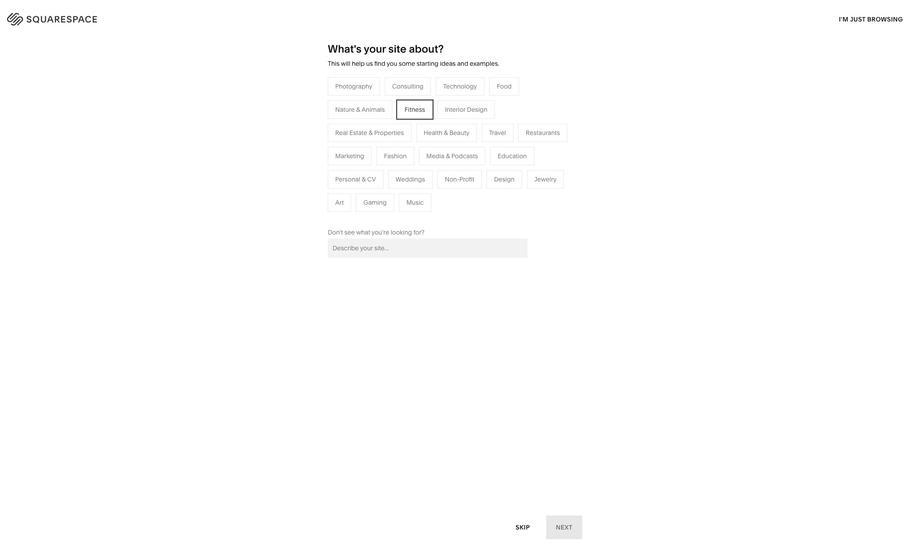 Task type: locate. For each thing, give the bounding box(es) containing it.
0 vertical spatial real
[[335, 129, 348, 137]]

next
[[556, 524, 573, 532]]

estate down nature & animals radio at the top left of the page
[[349, 129, 367, 137]]

your
[[364, 43, 386, 55]]

1 horizontal spatial travel
[[489, 129, 506, 137]]

profit
[[459, 175, 474, 183]]

what's
[[328, 43, 361, 55]]

Personal & CV radio
[[328, 170, 383, 189]]

skip button
[[506, 516, 540, 540]]

design up decor
[[467, 106, 487, 114]]

don't
[[328, 229, 343, 236]]

Real Estate & Properties radio
[[328, 124, 411, 142]]

jewelry
[[534, 175, 556, 183]]

properties up music
[[393, 188, 423, 196]]

0 horizontal spatial non-
[[302, 161, 317, 169]]

nature & animals up travel link
[[335, 106, 385, 114]]

personal & cv
[[335, 175, 376, 183]]

real estate & properties
[[335, 129, 404, 137], [354, 188, 423, 196]]

you
[[387, 60, 397, 68]]

weddings up real estate & properties link
[[396, 175, 425, 183]]

& inside radio
[[356, 106, 360, 114]]

skip
[[516, 524, 530, 532]]

0 horizontal spatial nature & animals
[[335, 106, 385, 114]]

media
[[354, 148, 372, 156], [426, 152, 444, 160]]

you're
[[372, 229, 389, 236]]

gaming
[[363, 199, 387, 207]]

0 vertical spatial nature
[[335, 106, 355, 114]]

1 horizontal spatial media
[[426, 152, 444, 160]]

looking
[[391, 229, 412, 236]]

0 horizontal spatial restaurants
[[354, 135, 388, 143]]

and
[[457, 60, 468, 68]]

1 horizontal spatial media & podcasts
[[426, 152, 478, 160]]

0 vertical spatial nature & animals
[[335, 106, 385, 114]]

podcasts down restaurants link
[[379, 148, 406, 156]]

nature & animals link
[[447, 135, 505, 143]]

Interior Design radio
[[437, 100, 495, 119]]

Media & Podcasts radio
[[419, 147, 485, 165]]

fitness down 'consulting' radio
[[405, 106, 425, 114]]

restaurants
[[526, 129, 560, 137], [354, 135, 388, 143]]

1 vertical spatial properties
[[393, 188, 423, 196]]

& right health
[[444, 129, 448, 137]]

home & decor
[[447, 122, 489, 130]]

podcasts inside option
[[451, 152, 478, 160]]

non-
[[302, 161, 317, 169], [445, 175, 459, 183]]

real estate & properties link
[[354, 188, 432, 196]]

& right community
[[297, 161, 301, 169]]

0 horizontal spatial estate
[[349, 129, 367, 137]]

1 horizontal spatial animals
[[473, 135, 496, 143]]

nature & animals
[[335, 106, 385, 114], [447, 135, 496, 143]]

don't see what you're looking for?
[[328, 229, 424, 236]]

& inside 'radio'
[[444, 129, 448, 137]]

design down education
[[494, 175, 514, 183]]

bloom image
[[337, 300, 573, 552]]

1 horizontal spatial restaurants
[[526, 129, 560, 137]]

nature & animals inside nature & animals radio
[[335, 106, 385, 114]]

1 vertical spatial real estate & properties
[[354, 188, 423, 196]]

&
[[356, 106, 360, 114], [466, 122, 470, 130], [369, 129, 373, 137], [444, 129, 448, 137], [468, 135, 472, 143], [374, 148, 378, 156], [446, 152, 450, 160], [297, 161, 301, 169], [362, 175, 366, 183], [388, 188, 392, 196]]

1 horizontal spatial estate
[[368, 188, 386, 196]]

weddings inside weddings option
[[396, 175, 425, 183]]

nature down home
[[447, 135, 466, 143]]

media & podcasts down restaurants link
[[354, 148, 406, 156]]

1 horizontal spatial weddings
[[396, 175, 425, 183]]

1 vertical spatial nature & animals
[[447, 135, 496, 143]]

1 vertical spatial nature
[[447, 135, 466, 143]]

community & non-profits
[[261, 161, 335, 169]]

0 vertical spatial estate
[[349, 129, 367, 137]]

0 horizontal spatial fitness
[[405, 106, 425, 114]]

travel right decor
[[489, 129, 506, 137]]

community
[[261, 161, 295, 169]]

events
[[354, 161, 373, 169]]

& up travel link
[[356, 106, 360, 114]]

fitness inside option
[[405, 106, 425, 114]]

travel inside option
[[489, 129, 506, 137]]

properties
[[374, 129, 404, 137], [393, 188, 423, 196]]

weddings down events link
[[354, 175, 384, 182]]

events link
[[354, 161, 382, 169]]

animals
[[362, 106, 385, 114], [473, 135, 496, 143]]

nature & animals down the home & decor link
[[447, 135, 496, 143]]

media & podcasts
[[354, 148, 406, 156], [426, 152, 478, 160]]

for?
[[414, 229, 424, 236]]

0 horizontal spatial nature
[[335, 106, 355, 114]]

1 horizontal spatial podcasts
[[451, 152, 478, 160]]

Art radio
[[328, 193, 351, 212]]

1 vertical spatial real
[[354, 188, 367, 196]]

non- right community
[[302, 161, 317, 169]]

art
[[335, 199, 344, 207]]

health & beauty
[[424, 129, 469, 137]]

Marketing radio
[[328, 147, 372, 165]]

0 horizontal spatial real
[[335, 129, 348, 137]]

1 horizontal spatial fitness
[[447, 148, 467, 156]]

real estate & properties up gaming
[[354, 188, 423, 196]]

real estate & properties up 'media & podcasts' link
[[335, 129, 404, 137]]

Fitness radio
[[397, 100, 433, 119]]

0 vertical spatial non-
[[302, 161, 317, 169]]

0 horizontal spatial animals
[[362, 106, 385, 114]]

media inside option
[[426, 152, 444, 160]]

next button
[[546, 516, 582, 540]]

media & podcasts down health & beauty 'radio'
[[426, 152, 478, 160]]

1 horizontal spatial nature
[[447, 135, 466, 143]]

site
[[388, 43, 406, 55]]

squarespace logo link
[[18, 11, 193, 25]]

0 vertical spatial properties
[[374, 129, 404, 137]]

1 horizontal spatial non-
[[445, 175, 459, 183]]

Design radio
[[487, 170, 522, 189]]

what
[[356, 229, 370, 236]]

fitness
[[405, 106, 425, 114], [447, 148, 467, 156]]

travel down nature & animals radio at the top left of the page
[[354, 122, 371, 130]]

1 horizontal spatial real
[[354, 188, 367, 196]]

1 vertical spatial estate
[[368, 188, 386, 196]]

media up events
[[354, 148, 372, 156]]

0 vertical spatial animals
[[362, 106, 385, 114]]

profits
[[317, 161, 335, 169]]

nature down photography 'option'
[[335, 106, 355, 114]]

0 vertical spatial fitness
[[405, 106, 425, 114]]

animals up travel link
[[362, 106, 385, 114]]

media down health
[[426, 152, 444, 160]]

beauty
[[449, 129, 469, 137]]

0 vertical spatial real estate & properties
[[335, 129, 404, 137]]

restaurants up education
[[526, 129, 560, 137]]

interior design
[[445, 106, 487, 114]]

design
[[467, 106, 487, 114], [494, 175, 514, 183]]

real
[[335, 129, 348, 137], [354, 188, 367, 196]]

& right home
[[466, 122, 470, 130]]

non- down media & podcasts option
[[445, 175, 459, 183]]

estate up gaming
[[368, 188, 386, 196]]

i'm just browsing
[[839, 15, 903, 23]]

& down restaurants link
[[374, 148, 378, 156]]

1 vertical spatial non-
[[445, 175, 459, 183]]

real down "personal & cv"
[[354, 188, 367, 196]]

estate
[[349, 129, 367, 137], [368, 188, 386, 196]]

& down health & beauty 'radio'
[[446, 152, 450, 160]]

& left cv
[[362, 175, 366, 183]]

fitness down beauty
[[447, 148, 467, 156]]

weddings
[[354, 175, 384, 182], [396, 175, 425, 183]]

help
[[352, 60, 365, 68]]

nature
[[335, 106, 355, 114], [447, 135, 466, 143]]

0 horizontal spatial weddings
[[354, 175, 384, 182]]

animals down decor
[[473, 135, 496, 143]]

non- inside option
[[445, 175, 459, 183]]

podcasts down nature & animals link
[[451, 152, 478, 160]]

podcasts
[[379, 148, 406, 156], [451, 152, 478, 160]]

1 horizontal spatial design
[[494, 175, 514, 183]]

Fashion radio
[[376, 147, 414, 165]]

& up 'media & podcasts' link
[[369, 129, 373, 137]]

properties up 'media & podcasts' link
[[374, 129, 404, 137]]

travel
[[354, 122, 371, 130], [489, 129, 506, 137]]

restaurants down travel link
[[354, 135, 388, 143]]

non-profit
[[445, 175, 474, 183]]

real up marketing
[[335, 129, 348, 137]]

community & non-profits link
[[261, 161, 343, 169]]

0 vertical spatial design
[[467, 106, 487, 114]]

travel link
[[354, 122, 380, 130]]

1 vertical spatial fitness
[[447, 148, 467, 156]]



Task type: vqa. For each thing, say whether or not it's contained in the screenshot.
Health & Beauty
yes



Task type: describe. For each thing, give the bounding box(es) containing it.
home & decor link
[[447, 122, 498, 130]]

restaurants link
[[354, 135, 397, 143]]

home
[[447, 122, 464, 130]]

this
[[328, 60, 340, 68]]

health
[[424, 129, 442, 137]]

squarespace logo image
[[18, 11, 115, 25]]

0 horizontal spatial design
[[467, 106, 487, 114]]

education
[[498, 152, 527, 160]]

food
[[497, 82, 512, 90]]

i'm
[[839, 15, 848, 23]]

personal
[[335, 175, 360, 183]]

media & podcasts link
[[354, 148, 415, 156]]

what's your site about? this will help us find you some starting ideas and examples.
[[328, 43, 499, 68]]

us
[[366, 60, 373, 68]]

Travel radio
[[482, 124, 513, 142]]

& down weddings link at the top of page
[[388, 188, 392, 196]]

weddings link
[[354, 175, 392, 182]]

Gaming radio
[[356, 193, 394, 212]]

real estate & properties inside option
[[335, 129, 404, 137]]

technology
[[443, 82, 477, 90]]

find
[[374, 60, 385, 68]]

examples.
[[470, 60, 499, 68]]

properties inside option
[[374, 129, 404, 137]]

Photography radio
[[328, 77, 380, 96]]

decor
[[471, 122, 489, 130]]

consulting
[[392, 82, 423, 90]]

interior
[[445, 106, 465, 114]]

Jewelry radio
[[527, 170, 564, 189]]

just
[[850, 15, 866, 23]]

i'm just browsing link
[[839, 7, 903, 31]]

Health & Beauty radio
[[416, 124, 477, 142]]

animals inside radio
[[362, 106, 385, 114]]

about?
[[409, 43, 444, 55]]

1 vertical spatial animals
[[473, 135, 496, 143]]

some
[[399, 60, 415, 68]]

music
[[406, 199, 424, 207]]

browsing
[[867, 15, 903, 23]]

ideas
[[440, 60, 456, 68]]

will
[[341, 60, 350, 68]]

Don't see what you're looking for? field
[[328, 239, 527, 258]]

Technology radio
[[436, 77, 484, 96]]

1 horizontal spatial nature & animals
[[447, 135, 496, 143]]

starting
[[417, 60, 438, 68]]

nature inside radio
[[335, 106, 355, 114]]

marketing
[[335, 152, 364, 160]]

0 horizontal spatial travel
[[354, 122, 371, 130]]

Non-Profit radio
[[437, 170, 482, 189]]

restaurants inside option
[[526, 129, 560, 137]]

photography
[[335, 82, 372, 90]]

Food radio
[[489, 77, 519, 96]]

0 horizontal spatial media & podcasts
[[354, 148, 406, 156]]

Education radio
[[490, 147, 534, 165]]

0 horizontal spatial media
[[354, 148, 372, 156]]

Weddings radio
[[388, 170, 433, 189]]

Music radio
[[399, 193, 431, 212]]

Nature & Animals radio
[[328, 100, 392, 119]]

cv
[[367, 175, 376, 183]]

media & podcasts inside option
[[426, 152, 478, 160]]

0 horizontal spatial podcasts
[[379, 148, 406, 156]]

estate inside option
[[349, 129, 367, 137]]

real inside option
[[335, 129, 348, 137]]

Consulting radio
[[385, 77, 431, 96]]

1 vertical spatial design
[[494, 175, 514, 183]]

Restaurants radio
[[518, 124, 567, 142]]

& down home & decor
[[468, 135, 472, 143]]

see
[[344, 229, 355, 236]]

fashion
[[384, 152, 407, 160]]

& inside radio
[[362, 175, 366, 183]]

fitness link
[[447, 148, 476, 156]]



